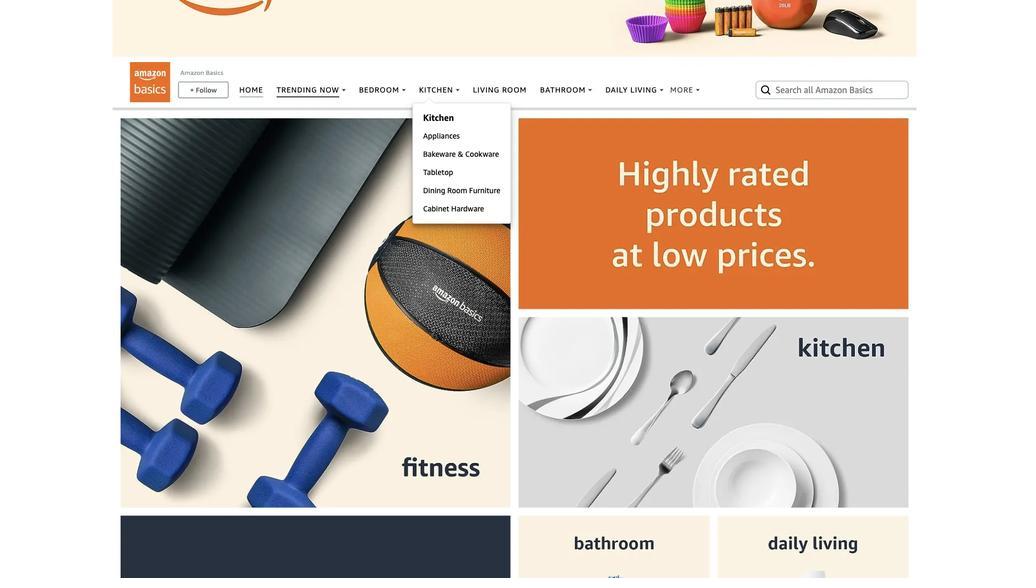 Task type: vqa. For each thing, say whether or not it's contained in the screenshot.
+ Follow button
yes



Task type: locate. For each thing, give the bounding box(es) containing it.
follow
[[196, 86, 217, 94]]

Search all Amazon Basics search field
[[776, 81, 891, 99]]

amazon basics link
[[180, 68, 223, 76]]

basics
[[206, 68, 223, 76]]

+
[[190, 86, 194, 94]]

+ follow button
[[179, 82, 228, 97]]



Task type: describe. For each thing, give the bounding box(es) containing it.
search image
[[760, 83, 772, 96]]

amazon basics logo image
[[130, 62, 170, 102]]

amazon
[[180, 68, 204, 76]]

amazon basics
[[180, 68, 223, 76]]

+ follow
[[190, 86, 217, 94]]



